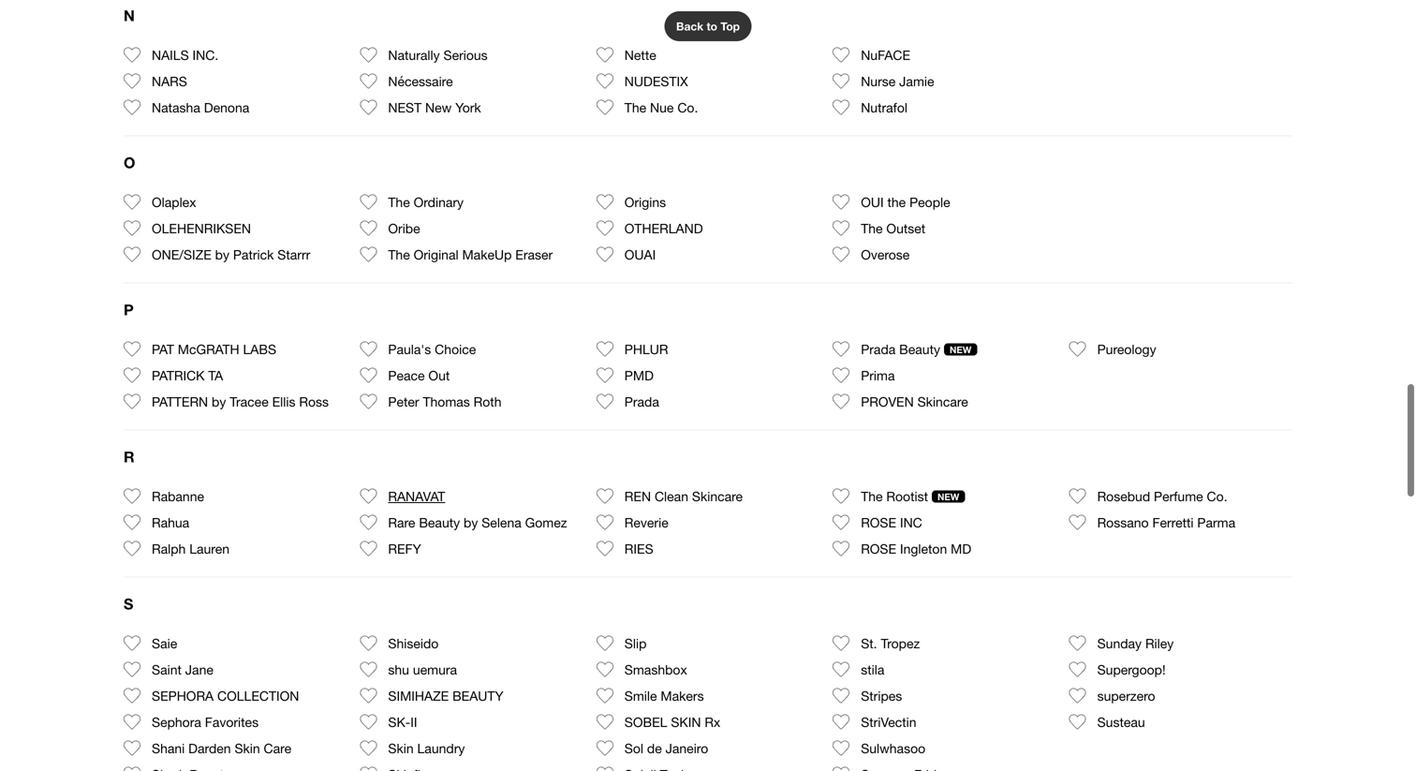 Task type: describe. For each thing, give the bounding box(es) containing it.
tropez
[[881, 636, 920, 651]]

peace out
[[388, 368, 450, 383]]

stila link
[[861, 656, 885, 683]]

ren clean skincare link
[[625, 483, 743, 509]]

supergoop!
[[1098, 662, 1166, 677]]

shu uemura link
[[388, 656, 457, 683]]

phlur link
[[625, 336, 669, 362]]

rootist
[[887, 488, 929, 504]]

tracee
[[230, 394, 269, 409]]

uemura
[[413, 662, 457, 677]]

rose for rose inc
[[861, 515, 897, 530]]

ellis
[[272, 394, 296, 409]]

janeiro
[[666, 740, 709, 756]]

pattern by tracee ellis ross
[[152, 394, 329, 409]]

nutrafol
[[861, 100, 908, 115]]

shiseido
[[388, 636, 439, 651]]

natasha
[[152, 100, 200, 115]]

ren clean skincare
[[625, 488, 743, 504]]

smashbox link
[[625, 656, 688, 683]]

naturally
[[388, 47, 440, 63]]

rahua link
[[152, 509, 189, 536]]

back
[[677, 20, 704, 33]]

smile makers
[[625, 688, 704, 703]]

sunday
[[1098, 636, 1142, 651]]

shiseido link
[[388, 630, 439, 656]]

nue
[[650, 100, 674, 115]]

gomez
[[525, 515, 567, 530]]

jamie
[[900, 73, 935, 89]]

nudestix
[[625, 73, 688, 89]]

the rootist new
[[861, 488, 960, 504]]

the outset
[[861, 220, 926, 236]]

makers
[[661, 688, 704, 703]]

2 skin from the left
[[388, 740, 414, 756]]

the outset link
[[861, 215, 926, 241]]

jane
[[185, 662, 214, 677]]

0 horizontal spatial skincare
[[692, 488, 743, 504]]

prima
[[861, 368, 895, 383]]

nutrafol link
[[861, 94, 908, 120]]

sk-ii link
[[388, 709, 417, 735]]

nars link
[[152, 68, 187, 94]]

sulwhasoo link
[[861, 735, 926, 761]]

otherland
[[625, 220, 703, 236]]

2 vertical spatial by
[[464, 515, 478, 530]]

shani
[[152, 740, 185, 756]]

ranavat
[[388, 488, 445, 504]]

back to top button
[[665, 11, 752, 41]]

shu uemura
[[388, 662, 457, 677]]

stripes link
[[861, 683, 903, 709]]

one/size by patrick starrr link
[[152, 241, 310, 268]]

prada link
[[625, 388, 660, 415]]

oribe link
[[388, 215, 420, 241]]

pat mcgrath labs link
[[152, 336, 276, 362]]

co. for the nue co.
[[678, 100, 698, 115]]

patrick
[[233, 247, 274, 262]]

new for r
[[938, 491, 960, 502]]

the for the original makeup eraser
[[388, 247, 410, 262]]

rosebud
[[1098, 488, 1151, 504]]

shani darden skin care
[[152, 740, 292, 756]]

skin laundry link
[[388, 735, 465, 761]]

ferretti
[[1153, 515, 1194, 530]]

makeup
[[462, 247, 512, 262]]

shani darden skin care link
[[152, 735, 292, 761]]

paula's
[[388, 341, 431, 357]]

prada for prada beauty new
[[861, 341, 896, 357]]

skin laundry
[[388, 740, 465, 756]]

nest
[[388, 100, 422, 115]]

the for the nue co.
[[625, 100, 647, 115]]

susteau
[[1098, 714, 1146, 730]]

sol de janeiro
[[625, 740, 709, 756]]

prima link
[[861, 362, 895, 388]]

nails inc.
[[152, 47, 219, 63]]

paula's choice link
[[388, 336, 476, 362]]

the original makeup eraser
[[388, 247, 553, 262]]

the for the outset
[[861, 220, 883, 236]]

parma
[[1198, 515, 1236, 530]]

beauty for prada
[[900, 341, 941, 357]]

proven skincare
[[861, 394, 969, 409]]

patrick ta link
[[152, 362, 223, 388]]

one/size
[[152, 247, 212, 262]]

slip link
[[625, 630, 647, 656]]

nails
[[152, 47, 189, 63]]

ralph lauren link
[[152, 536, 230, 562]]

oui the people link
[[861, 189, 951, 215]]

ii
[[411, 714, 417, 730]]

starrr
[[278, 247, 310, 262]]

olehenriksen
[[152, 220, 251, 236]]

supergoop! link
[[1098, 656, 1166, 683]]

proven skincare link
[[861, 388, 969, 415]]

lauren
[[189, 541, 230, 556]]

inc
[[900, 515, 923, 530]]



Task type: locate. For each thing, give the bounding box(es) containing it.
simihaze beauty link
[[388, 683, 504, 709]]

the up oribe link on the left top
[[388, 194, 410, 210]]

1 skin from the left
[[235, 740, 260, 756]]

0 vertical spatial skincare
[[918, 394, 969, 409]]

peter thomas roth link
[[388, 388, 502, 415]]

0 horizontal spatial prada
[[625, 394, 660, 409]]

nest new york
[[388, 100, 481, 115]]

by for p
[[212, 394, 226, 409]]

1 vertical spatial rose
[[861, 541, 897, 556]]

new up proven skincare link
[[950, 344, 972, 355]]

1 horizontal spatial prada
[[861, 341, 896, 357]]

o
[[124, 154, 135, 171]]

rose left inc
[[861, 515, 897, 530]]

sol de janeiro link
[[625, 735, 709, 761]]

one/size by patrick starrr
[[152, 247, 310, 262]]

ren
[[625, 488, 651, 504]]

sobel skin rx
[[625, 714, 721, 730]]

rabanne link
[[152, 483, 204, 509]]

0 vertical spatial by
[[215, 247, 230, 262]]

0 horizontal spatial skin
[[235, 740, 260, 756]]

oribe
[[388, 220, 420, 236]]

sephora favorites link
[[152, 709, 259, 735]]

peace
[[388, 368, 425, 383]]

rossano
[[1098, 515, 1149, 530]]

stila
[[861, 662, 885, 677]]

phlur
[[625, 341, 669, 357]]

rosebud perfume co. link
[[1098, 483, 1228, 509]]

saie link
[[152, 630, 177, 656]]

rossano ferretti parma
[[1098, 515, 1236, 530]]

oui the people
[[861, 194, 951, 210]]

skincare right proven
[[918, 394, 969, 409]]

denona
[[204, 100, 249, 115]]

new inside prada beauty new
[[950, 344, 972, 355]]

people
[[910, 194, 951, 210]]

sephora
[[152, 714, 201, 730]]

skincare
[[918, 394, 969, 409], [692, 488, 743, 504]]

nurse jamie link
[[861, 68, 935, 94]]

peter thomas roth
[[388, 394, 502, 409]]

ries link
[[625, 536, 654, 562]]

sephora
[[152, 688, 214, 703]]

superzero link
[[1098, 683, 1156, 709]]

rose down rose inc link
[[861, 541, 897, 556]]

1 horizontal spatial skin
[[388, 740, 414, 756]]

refy
[[388, 541, 421, 556]]

0 horizontal spatial beauty
[[419, 515, 460, 530]]

selena
[[482, 515, 522, 530]]

skin left care
[[235, 740, 260, 756]]

0 vertical spatial co.
[[678, 100, 698, 115]]

overose link
[[861, 241, 910, 268]]

1 vertical spatial skincare
[[692, 488, 743, 504]]

0 vertical spatial rose
[[861, 515, 897, 530]]

strivectin link
[[861, 709, 917, 735]]

the original makeup eraser link
[[388, 241, 553, 268]]

skincare right "clean"
[[692, 488, 743, 504]]

the inside 'link'
[[861, 220, 883, 236]]

peter
[[388, 394, 419, 409]]

pmd
[[625, 368, 654, 383]]

the down oribe link on the left top
[[388, 247, 410, 262]]

0 horizontal spatial co.
[[678, 100, 698, 115]]

0 vertical spatial new
[[950, 344, 972, 355]]

prada beauty new
[[861, 341, 972, 357]]

skin down the sk-
[[388, 740, 414, 756]]

sk-ii
[[388, 714, 417, 730]]

by left selena
[[464, 515, 478, 530]]

1 horizontal spatial co.
[[1207, 488, 1228, 504]]

saint jane
[[152, 662, 214, 677]]

1 vertical spatial beauty
[[419, 515, 460, 530]]

nudestix link
[[625, 68, 688, 94]]

collection
[[217, 688, 299, 703]]

reverie link
[[625, 509, 669, 536]]

the down oui
[[861, 220, 883, 236]]

favorites
[[205, 714, 259, 730]]

the left nue on the top left
[[625, 100, 647, 115]]

beauty
[[900, 341, 941, 357], [419, 515, 460, 530]]

sobel skin rx link
[[625, 709, 721, 735]]

roth
[[474, 394, 502, 409]]

shu
[[388, 662, 409, 677]]

thomas
[[423, 394, 470, 409]]

co.
[[678, 100, 698, 115], [1207, 488, 1228, 504]]

1 vertical spatial co.
[[1207, 488, 1228, 504]]

the ordinary link
[[388, 189, 464, 215]]

perfume
[[1154, 488, 1204, 504]]

by down 'ta'
[[212, 394, 226, 409]]

co. up parma
[[1207, 488, 1228, 504]]

st.
[[861, 636, 878, 651]]

1 rose from the top
[[861, 515, 897, 530]]

new inside the rootist new
[[938, 491, 960, 502]]

1 vertical spatial new
[[938, 491, 960, 502]]

s
[[124, 595, 133, 613]]

0 vertical spatial prada
[[861, 341, 896, 357]]

ta
[[208, 368, 223, 383]]

sk-
[[388, 714, 411, 730]]

md
[[951, 541, 972, 556]]

to
[[707, 20, 718, 33]]

by left patrick
[[215, 247, 230, 262]]

rare beauty by selena gomez
[[388, 515, 567, 530]]

1 horizontal spatial beauty
[[900, 341, 941, 357]]

new for p
[[950, 344, 972, 355]]

prada up prima "link"
[[861, 341, 896, 357]]

superzero
[[1098, 688, 1156, 703]]

ouai link
[[625, 241, 656, 268]]

natasha denona link
[[152, 94, 249, 120]]

the up rose inc
[[861, 488, 883, 504]]

rare
[[388, 515, 416, 530]]

the for the ordinary
[[388, 194, 410, 210]]

prada
[[861, 341, 896, 357], [625, 394, 660, 409]]

pat
[[152, 341, 174, 357]]

0 vertical spatial beauty
[[900, 341, 941, 357]]

outset
[[887, 220, 926, 236]]

beauty up proven skincare link
[[900, 341, 941, 357]]

slip
[[625, 636, 647, 651]]

1 vertical spatial prada
[[625, 394, 660, 409]]

overose
[[861, 247, 910, 262]]

pureology
[[1098, 341, 1157, 357]]

smile
[[625, 688, 657, 703]]

oui
[[861, 194, 884, 210]]

by for o
[[215, 247, 230, 262]]

2 rose from the top
[[861, 541, 897, 556]]

co. right nue on the top left
[[678, 100, 698, 115]]

patrick
[[152, 368, 205, 383]]

eraser
[[516, 247, 553, 262]]

smashbox
[[625, 662, 688, 677]]

susteau link
[[1098, 709, 1146, 735]]

sephora favorites
[[152, 714, 259, 730]]

smile makers link
[[625, 683, 704, 709]]

prada for prada
[[625, 394, 660, 409]]

pmd link
[[625, 362, 654, 388]]

sunday riley
[[1098, 636, 1174, 651]]

new right the rootist
[[938, 491, 960, 502]]

sobel
[[625, 714, 668, 730]]

beauty down ranavat
[[419, 515, 460, 530]]

labs
[[243, 341, 276, 357]]

top
[[721, 20, 740, 33]]

1 vertical spatial by
[[212, 394, 226, 409]]

stripes
[[861, 688, 903, 703]]

1 horizontal spatial skincare
[[918, 394, 969, 409]]

ingleton
[[900, 541, 948, 556]]

rose for rose ingleton md
[[861, 541, 897, 556]]

nails inc. link
[[152, 42, 219, 68]]

olaplex
[[152, 194, 196, 210]]

beauty for rare
[[419, 515, 460, 530]]

ordinary
[[414, 194, 464, 210]]

co. for rosebud perfume co.
[[1207, 488, 1228, 504]]

patrick ta
[[152, 368, 223, 383]]

prada down pmd
[[625, 394, 660, 409]]



Task type: vqa. For each thing, say whether or not it's contained in the screenshot.
Lauren
yes



